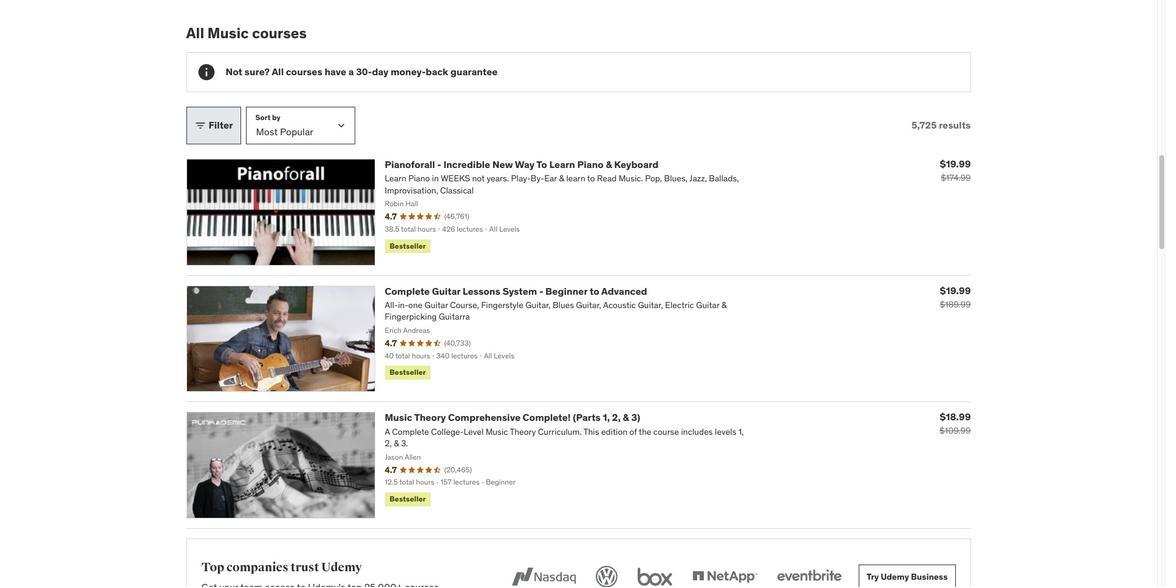 Task type: describe. For each thing, give the bounding box(es) containing it.
have
[[325, 66, 346, 78]]

day
[[372, 66, 388, 78]]

$19.99 for complete guitar lessons system - beginner to advanced
[[940, 285, 971, 297]]

sure?
[[244, 66, 270, 78]]

$109.99
[[940, 426, 971, 437]]

lessons
[[463, 285, 500, 297]]

$174.99
[[941, 172, 971, 183]]

pianoforall - incredible new way to learn piano & keyboard
[[385, 158, 659, 170]]

1 vertical spatial all
[[272, 66, 284, 78]]

3)
[[631, 412, 640, 424]]

pianoforall
[[385, 158, 435, 170]]

try
[[867, 572, 879, 583]]

eventbrite image
[[774, 564, 844, 588]]

0 vertical spatial -
[[437, 158, 441, 170]]

1,
[[603, 412, 610, 424]]

money-
[[391, 66, 426, 78]]

$18.99
[[940, 411, 971, 424]]

companies
[[227, 561, 288, 576]]

30-
[[356, 66, 372, 78]]

guitar
[[432, 285, 461, 297]]

not sure? all courses have a 30-day money-back guarantee
[[226, 66, 498, 78]]

(parts
[[573, 412, 601, 424]]

to
[[590, 285, 599, 297]]

$19.99 $189.99
[[940, 285, 971, 310]]

comprehensive
[[448, 412, 521, 424]]

netapp image
[[690, 564, 760, 588]]

5,725 results status
[[912, 119, 971, 131]]

music theory comprehensive complete! (parts 1, 2, & 3)
[[385, 412, 640, 424]]

1 horizontal spatial music
[[385, 412, 412, 424]]

not
[[226, 66, 242, 78]]

5,725
[[912, 119, 937, 131]]

top companies trust udemy
[[201, 561, 362, 576]]

theory
[[414, 412, 446, 424]]

all music courses
[[186, 24, 307, 42]]

learn
[[549, 158, 575, 170]]

to
[[536, 158, 547, 170]]

business
[[911, 572, 948, 583]]

way
[[515, 158, 535, 170]]

incredible
[[443, 158, 490, 170]]

keyboard
[[614, 158, 659, 170]]

results
[[939, 119, 971, 131]]

filter button
[[186, 107, 241, 144]]

try udemy business link
[[859, 566, 956, 588]]

0 horizontal spatial &
[[606, 158, 612, 170]]

$19.99 for pianoforall - incredible new way to learn piano & keyboard
[[940, 158, 971, 170]]

box image
[[635, 564, 675, 588]]

$18.99 $109.99
[[940, 411, 971, 437]]



Task type: vqa. For each thing, say whether or not it's contained in the screenshot.
"Business"
yes



Task type: locate. For each thing, give the bounding box(es) containing it.
volkswagen image
[[593, 564, 620, 588]]

pianoforall - incredible new way to learn piano & keyboard link
[[385, 158, 659, 170]]

- right system
[[539, 285, 543, 297]]

music
[[207, 24, 249, 42], [385, 412, 412, 424]]

1 vertical spatial $19.99
[[940, 285, 971, 297]]

1 horizontal spatial all
[[272, 66, 284, 78]]

0 vertical spatial $19.99
[[940, 158, 971, 170]]

beginner
[[545, 285, 588, 297]]

a
[[348, 66, 354, 78]]

1 horizontal spatial -
[[539, 285, 543, 297]]

udemy right trust
[[321, 561, 362, 576]]

-
[[437, 158, 441, 170], [539, 285, 543, 297]]

all
[[186, 24, 204, 42], [272, 66, 284, 78]]

1 vertical spatial -
[[539, 285, 543, 297]]

1 vertical spatial music
[[385, 412, 412, 424]]

2,
[[612, 412, 621, 424]]

complete!
[[523, 412, 571, 424]]

filter
[[209, 119, 233, 131]]

0 horizontal spatial all
[[186, 24, 204, 42]]

$189.99
[[940, 299, 971, 310]]

courses left 'have'
[[286, 66, 322, 78]]

0 horizontal spatial -
[[437, 158, 441, 170]]

0 vertical spatial all
[[186, 24, 204, 42]]

udemy right "try"
[[881, 572, 909, 583]]

try udemy business
[[867, 572, 948, 583]]

new
[[492, 158, 513, 170]]

0 vertical spatial music
[[207, 24, 249, 42]]

$19.99 up $174.99
[[940, 158, 971, 170]]

trust
[[291, 561, 319, 576]]

0 vertical spatial &
[[606, 158, 612, 170]]

& right 2,
[[623, 412, 629, 424]]

piano
[[577, 158, 604, 170]]

0 vertical spatial courses
[[252, 24, 307, 42]]

advanced
[[601, 285, 647, 297]]

0 horizontal spatial music
[[207, 24, 249, 42]]

1 $19.99 from the top
[[940, 158, 971, 170]]

1 horizontal spatial udemy
[[881, 572, 909, 583]]

back
[[426, 66, 448, 78]]

courses
[[252, 24, 307, 42], [286, 66, 322, 78]]

2 $19.99 from the top
[[940, 285, 971, 297]]

$19.99 $174.99
[[940, 158, 971, 183]]

top
[[201, 561, 224, 576]]

small image
[[194, 119, 206, 132]]

&
[[606, 158, 612, 170], [623, 412, 629, 424]]

$19.99 up "$189.99" at bottom
[[940, 285, 971, 297]]

music left theory
[[385, 412, 412, 424]]

udemy
[[321, 561, 362, 576], [881, 572, 909, 583]]

5,725 results
[[912, 119, 971, 131]]

1 horizontal spatial &
[[623, 412, 629, 424]]

complete guitar lessons system - beginner to advanced link
[[385, 285, 647, 297]]

1 vertical spatial courses
[[286, 66, 322, 78]]

& right the piano
[[606, 158, 612, 170]]

complete
[[385, 285, 430, 297]]

nasdaq image
[[509, 564, 579, 588]]

0 horizontal spatial udemy
[[321, 561, 362, 576]]

1 vertical spatial &
[[623, 412, 629, 424]]

$19.99
[[940, 158, 971, 170], [940, 285, 971, 297]]

- left incredible on the left
[[437, 158, 441, 170]]

complete guitar lessons system - beginner to advanced
[[385, 285, 647, 297]]

$19.99 inside $19.99 $189.99
[[940, 285, 971, 297]]

music theory comprehensive complete! (parts 1, 2, & 3) link
[[385, 412, 640, 424]]

system
[[503, 285, 537, 297]]

courses up sure?
[[252, 24, 307, 42]]

guarantee
[[450, 66, 498, 78]]

music up not
[[207, 24, 249, 42]]



